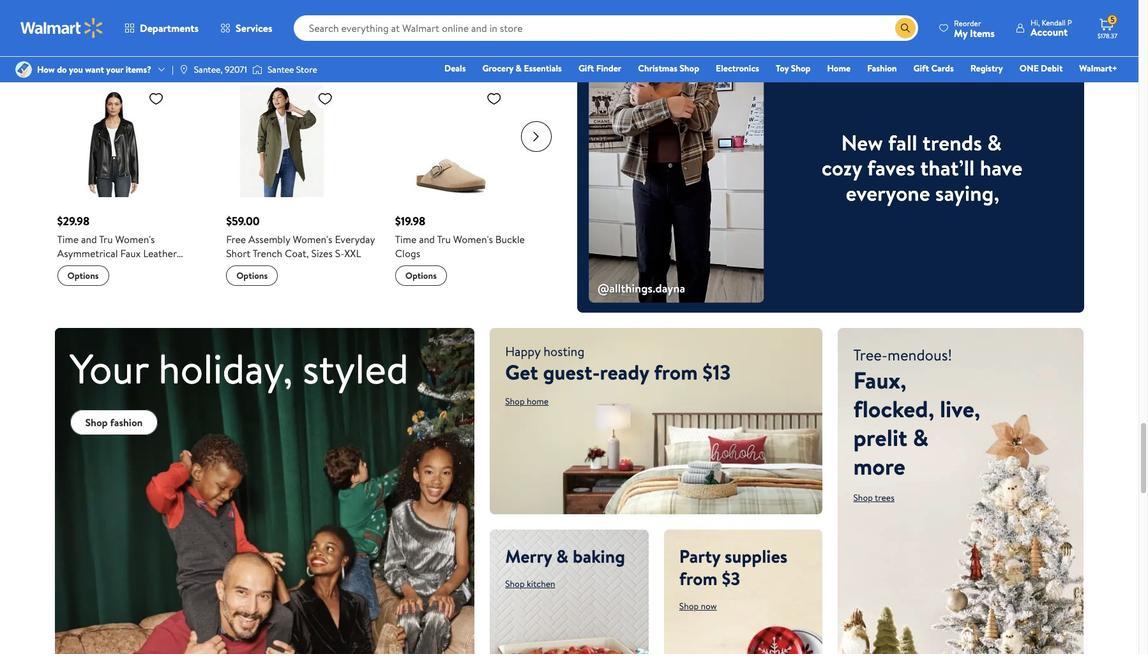 Task type: describe. For each thing, give the bounding box(es) containing it.
and for $29.98
[[81, 232, 97, 246]]

shop trees link
[[854, 492, 895, 505]]

product group containing $29.98
[[57, 60, 208, 306]]

92071
[[225, 63, 247, 76]]

free
[[226, 232, 246, 246]]

tru for $29.98
[[99, 232, 113, 246]]

services
[[236, 21, 273, 35]]

tru for $19.98
[[437, 232, 451, 246]]

assembly
[[249, 232, 290, 246]]

styled
[[303, 340, 409, 397]]

find
[[55, 40, 71, 53]]

$29.98
[[57, 213, 90, 229]]

christmas shop link
[[633, 61, 705, 75]]

toy shop
[[776, 62, 811, 75]]

santee store
[[268, 63, 317, 76]]

electronics
[[716, 62, 760, 75]]

$59.00
[[226, 213, 260, 229]]

store
[[296, 63, 317, 76]]

shop fashion
[[85, 416, 143, 430]]

short
[[226, 246, 251, 260]]

cards
[[932, 62, 954, 75]]

& right grocery in the left top of the page
[[516, 62, 522, 75]]

christmas
[[638, 62, 678, 75]]

services button
[[210, 13, 283, 43]]

options inside $29.98 time and tru women's asymmetrical faux leather jacket, sizes xs-3x options
[[67, 269, 99, 282]]

asymmetrical
[[57, 246, 118, 260]]

one debit link
[[1014, 61, 1069, 75]]

gift for gift cards
[[914, 62, 930, 75]]

5
[[1111, 14, 1115, 25]]

favorite
[[93, 40, 123, 53]]

3 options link from the left
[[395, 266, 447, 286]]

merry
[[505, 544, 552, 569]]

grocery & essentials
[[483, 62, 562, 75]]

shop right christmas
[[680, 62, 700, 75]]

women's for $19.98
[[453, 232, 493, 246]]

reorder
[[954, 18, 982, 28]]

holiday,
[[158, 340, 293, 397]]

more.
[[156, 40, 178, 53]]

0 vertical spatial from
[[654, 358, 698, 386]]

home
[[828, 62, 851, 75]]

do
[[57, 63, 67, 76]]

women's inside $59.00 free assembly women's everyday short trench coat, sizes s-xxl
[[293, 232, 333, 246]]

walmart+
[[1080, 62, 1118, 75]]

going
[[117, 22, 149, 39]]

$19.98 time and tru women's buckle clogs
[[395, 213, 525, 260]]

& right merry
[[557, 544, 569, 569]]

xs-
[[114, 260, 129, 275]]

deals link
[[439, 61, 472, 75]]

coat,
[[285, 246, 309, 260]]

shop kitchen
[[505, 578, 556, 591]]

get for get what's going viral find your favorite looks & more.
[[55, 22, 75, 39]]

items
[[970, 26, 995, 40]]

next slide for hero3across list image
[[521, 121, 552, 152]]

party
[[680, 544, 721, 569]]

buckle
[[496, 232, 525, 246]]

everyday
[[335, 232, 375, 246]]

toy shop link
[[770, 61, 817, 75]]

xxl
[[344, 246, 361, 260]]

$59.00 free assembly women's everyday short trench coat, sizes s-xxl
[[226, 213, 375, 260]]

options for options link related to $59.00
[[236, 269, 268, 282]]

time and tru women's buckle clogs image
[[395, 85, 507, 197]]

and for $19.98
[[419, 232, 435, 246]]

5 $178.37
[[1098, 14, 1118, 40]]

fashion
[[110, 416, 143, 430]]

product group containing $19.98
[[395, 60, 547, 306]]

registry link
[[965, 61, 1009, 75]]

3x
[[129, 260, 141, 275]]

electronics link
[[710, 61, 765, 75]]

$19.98
[[395, 213, 426, 229]]

santee
[[268, 63, 294, 76]]

$178.37
[[1098, 31, 1118, 40]]

how do you want your items?
[[37, 63, 151, 76]]

 image for santee store
[[252, 63, 263, 76]]

toy
[[776, 62, 789, 75]]

items?
[[126, 63, 151, 76]]

options link for $29.98
[[57, 266, 109, 286]]

merry & baking
[[505, 544, 625, 569]]

Walmart Site-Wide search field
[[294, 15, 919, 41]]

shop trees
[[854, 492, 895, 505]]

fashion
[[868, 62, 897, 75]]

faux
[[120, 246, 141, 260]]

time and tru women's asymmetrical faux leather jacket, sizes xs-3x image
[[57, 85, 169, 197]]

now
[[701, 601, 717, 613]]

faux,
[[854, 365, 907, 397]]

Search search field
[[294, 15, 919, 41]]

women's for $29.98
[[115, 232, 155, 246]]

& inside faux, flocked, live, prelit & more
[[913, 422, 929, 454]]

shop home link
[[505, 395, 549, 408]]

deals
[[445, 62, 466, 75]]

grocery & essentials link
[[477, 61, 568, 75]]

shop fashion link
[[70, 410, 158, 436]]

from inside party supplies from $3
[[680, 567, 718, 592]]

kitchen
[[527, 578, 556, 591]]

home link
[[822, 61, 857, 75]]

options for 1st options link from right
[[406, 269, 437, 282]]

faux, flocked, live, prelit & more
[[854, 365, 981, 483]]

debit
[[1041, 62, 1063, 75]]



Task type: vqa. For each thing, say whether or not it's contained in the screenshot.
Trench
yes



Task type: locate. For each thing, give the bounding box(es) containing it.
and inside $19.98 time and tru women's buckle clogs
[[419, 232, 435, 246]]

3 product group from the left
[[395, 60, 547, 306]]

 image right |
[[179, 65, 189, 75]]

tru inside $29.98 time and tru women's asymmetrical faux leather jacket, sizes xs-3x options
[[99, 232, 113, 246]]

live,
[[940, 393, 981, 425]]

p
[[1068, 17, 1073, 28]]

viral
[[152, 22, 176, 39]]

options down the asymmetrical
[[67, 269, 99, 282]]

|
[[172, 63, 174, 76]]

shop for merry & baking
[[505, 578, 525, 591]]

gift left finder
[[579, 62, 594, 75]]

your holiday, styled
[[70, 340, 409, 397]]

0 horizontal spatial sizes
[[91, 260, 112, 275]]

gift cards
[[914, 62, 954, 75]]

1 vertical spatial get
[[505, 358, 538, 386]]

and down $19.98
[[419, 232, 435, 246]]

shop for party supplies from $3
[[680, 601, 699, 613]]

1 options from the left
[[67, 269, 99, 282]]

1 horizontal spatial women's
[[293, 232, 333, 246]]

walmart image
[[20, 18, 103, 38]]

0 horizontal spatial tru
[[99, 232, 113, 246]]

baking
[[573, 544, 625, 569]]

reorder my items
[[954, 18, 995, 40]]

and down $29.98
[[81, 232, 97, 246]]

1 product group from the left
[[57, 60, 208, 306]]

0 horizontal spatial time
[[57, 232, 79, 246]]

options link down clogs
[[395, 266, 447, 286]]

add to favorites list, time and tru women's buckle clogs image
[[487, 91, 502, 106]]

0 horizontal spatial women's
[[115, 232, 155, 246]]

get up shop home "link"
[[505, 358, 538, 386]]

3 options from the left
[[406, 269, 437, 282]]

2 tru from the left
[[437, 232, 451, 246]]

1 horizontal spatial your
[[106, 63, 124, 76]]

shop for get guest-ready from $13
[[505, 395, 525, 408]]

christmas shop
[[638, 62, 700, 75]]

add to favorites list, free assembly women's everyday short trench coat, sizes s-xxl image
[[318, 91, 333, 106]]

add to favorites list, time and tru women's asymmetrical faux leather jacket, sizes xs-3x image
[[149, 91, 164, 106]]

departments button
[[114, 13, 210, 43]]

time inside $29.98 time and tru women's asymmetrical faux leather jacket, sizes xs-3x options
[[57, 232, 79, 246]]

2 women's from the left
[[293, 232, 333, 246]]

jacket,
[[57, 260, 88, 275]]

2 horizontal spatial product group
[[395, 60, 547, 306]]

0 vertical spatial get
[[55, 22, 75, 39]]

0 horizontal spatial gift
[[579, 62, 594, 75]]

flocked,
[[854, 393, 935, 425]]

1 vertical spatial from
[[680, 567, 718, 592]]

get up find
[[55, 22, 75, 39]]

shop right toy
[[791, 62, 811, 75]]

1 horizontal spatial options
[[236, 269, 268, 282]]

women's inside $19.98 time and tru women's buckle clogs
[[453, 232, 493, 246]]

women's inside $29.98 time and tru women's asymmetrical faux leather jacket, sizes xs-3x options
[[115, 232, 155, 246]]

registry
[[971, 62, 1003, 75]]

kendall
[[1042, 17, 1066, 28]]

grocery
[[483, 62, 514, 75]]

sizes left xs-
[[91, 260, 112, 275]]

tru inside $19.98 time and tru women's buckle clogs
[[437, 232, 451, 246]]

tru
[[99, 232, 113, 246], [437, 232, 451, 246]]

fashion link
[[862, 61, 903, 75]]

shop for your holiday, styled
[[85, 416, 108, 430]]

& right prelit
[[913, 422, 929, 454]]

looks
[[125, 40, 145, 53]]

see what's trending. #iywyk. shop our social feed, pause video image
[[1038, 40, 1054, 56]]

product group containing $59.00
[[226, 60, 377, 306]]

your right find
[[74, 40, 91, 53]]

 image for santee, 92071
[[179, 65, 189, 75]]

sizes inside $59.00 free assembly women's everyday short trench coat, sizes s-xxl
[[311, 246, 333, 260]]

party supplies from $3
[[680, 544, 788, 592]]

account
[[1031, 25, 1068, 39]]

2 horizontal spatial options link
[[395, 266, 447, 286]]

shop for faux, flocked, live, prelit & more
[[854, 492, 873, 505]]

shop home
[[505, 395, 549, 408]]

1 horizontal spatial tru
[[437, 232, 451, 246]]

& inside get what's going viral find your favorite looks & more.
[[148, 40, 154, 53]]

trees
[[875, 492, 895, 505]]

your right want
[[106, 63, 124, 76]]

1 horizontal spatial  image
[[252, 63, 263, 76]]

and inside $29.98 time and tru women's asymmetrical faux leather jacket, sizes xs-3x options
[[81, 232, 97, 246]]

women's up "3x"
[[115, 232, 155, 246]]

from left $13
[[654, 358, 698, 386]]

clogs
[[395, 246, 420, 260]]

0 horizontal spatial  image
[[179, 65, 189, 75]]

finder
[[596, 62, 622, 75]]

2 time from the left
[[395, 232, 417, 246]]

0 horizontal spatial options link
[[57, 266, 109, 286]]

clear search field text image
[[880, 23, 891, 33]]

shop left home
[[505, 395, 525, 408]]

gift
[[579, 62, 594, 75], [914, 62, 930, 75]]

1 and from the left
[[81, 232, 97, 246]]

free assembly women's everyday short trench coat, sizes s-xxl image
[[226, 85, 338, 197]]

essentials
[[524, 62, 562, 75]]

sizes
[[311, 246, 333, 260], [91, 260, 112, 275]]

shop now link
[[680, 601, 717, 613]]

 image
[[252, 63, 263, 76], [179, 65, 189, 75]]

gift for gift finder
[[579, 62, 594, 75]]

sizes left s-
[[311, 246, 333, 260]]

shop kitchen link
[[505, 578, 556, 591]]

gift cards link
[[908, 61, 960, 75]]

 image right 92071
[[252, 63, 263, 76]]

gift finder
[[579, 62, 622, 75]]

get guest-ready from $13
[[505, 358, 731, 386]]

 image
[[15, 61, 32, 78]]

from up 'shop now'
[[680, 567, 718, 592]]

time inside $19.98 time and tru women's buckle clogs
[[395, 232, 417, 246]]

gift inside gift cards link
[[914, 62, 930, 75]]

from
[[654, 358, 698, 386], [680, 567, 718, 592]]

2 gift from the left
[[914, 62, 930, 75]]

women's left s-
[[293, 232, 333, 246]]

options link down the asymmetrical
[[57, 266, 109, 286]]

and
[[81, 232, 97, 246], [419, 232, 435, 246]]

$3
[[722, 567, 740, 592]]

get
[[55, 22, 75, 39], [505, 358, 538, 386]]

guest-
[[543, 358, 600, 386]]

0 horizontal spatial and
[[81, 232, 97, 246]]

how
[[37, 63, 55, 76]]

2 product group from the left
[[226, 60, 377, 306]]

0 horizontal spatial options
[[67, 269, 99, 282]]

shop now
[[680, 601, 717, 613]]

your
[[70, 340, 149, 397]]

product group
[[57, 60, 208, 306], [226, 60, 377, 306], [395, 60, 547, 306]]

1 horizontal spatial time
[[395, 232, 417, 246]]

options
[[67, 269, 99, 282], [236, 269, 268, 282], [406, 269, 437, 282]]

time down $29.98
[[57, 232, 79, 246]]

you
[[69, 63, 83, 76]]

tru right clogs
[[437, 232, 451, 246]]

0 vertical spatial your
[[74, 40, 91, 53]]

time down $19.98
[[395, 232, 417, 246]]

gift left cards
[[914, 62, 930, 75]]

shop left trees
[[854, 492, 873, 505]]

s-
[[335, 246, 344, 260]]

&
[[148, 40, 154, 53], [516, 62, 522, 75], [913, 422, 929, 454], [557, 544, 569, 569]]

1 women's from the left
[[115, 232, 155, 246]]

1 horizontal spatial gift
[[914, 62, 930, 75]]

2 horizontal spatial women's
[[453, 232, 493, 246]]

0 horizontal spatial get
[[55, 22, 75, 39]]

& right the looks
[[148, 40, 154, 53]]

1 horizontal spatial product group
[[226, 60, 377, 306]]

women's left buckle
[[453, 232, 493, 246]]

2 options link from the left
[[226, 266, 278, 286]]

1 horizontal spatial and
[[419, 232, 435, 246]]

home
[[527, 395, 549, 408]]

shop left now at the right of page
[[680, 601, 699, 613]]

1 tru from the left
[[99, 232, 113, 246]]

options link down short
[[226, 266, 278, 286]]

my
[[954, 26, 968, 40]]

options link for $59.00
[[226, 266, 278, 286]]

1 gift from the left
[[579, 62, 594, 75]]

1 time from the left
[[57, 232, 79, 246]]

2 horizontal spatial options
[[406, 269, 437, 282]]

one
[[1020, 62, 1039, 75]]

sizes inside $29.98 time and tru women's asymmetrical faux leather jacket, sizes xs-3x options
[[91, 260, 112, 275]]

0 horizontal spatial product group
[[57, 60, 208, 306]]

get for get guest-ready from $13
[[505, 358, 538, 386]]

shop left fashion
[[85, 416, 108, 430]]

gift inside gift finder link
[[579, 62, 594, 75]]

ready
[[600, 358, 649, 386]]

your inside get what's going viral find your favorite looks & more.
[[74, 40, 91, 53]]

get inside get what's going viral find your favorite looks & more.
[[55, 22, 75, 39]]

options down short
[[236, 269, 268, 282]]

0 horizontal spatial your
[[74, 40, 91, 53]]

see what's trending. #iywyk. shop our social feed, unmute video image
[[1064, 40, 1079, 56]]

2 and from the left
[[419, 232, 435, 246]]

what's
[[78, 22, 114, 39]]

1 options link from the left
[[57, 266, 109, 286]]

walmart+ link
[[1074, 61, 1124, 75]]

$29.98 time and tru women's asymmetrical faux leather jacket, sizes xs-3x options
[[57, 213, 177, 282]]

time for $29.98
[[57, 232, 79, 246]]

2 options from the left
[[236, 269, 268, 282]]

hi, kendall p account
[[1031, 17, 1073, 39]]

$13
[[703, 358, 731, 386]]

time for $19.98
[[395, 232, 417, 246]]

1 horizontal spatial sizes
[[311, 246, 333, 260]]

1 horizontal spatial options link
[[226, 266, 278, 286]]

trench
[[253, 246, 282, 260]]

1 horizontal spatial get
[[505, 358, 538, 386]]

3 women's from the left
[[453, 232, 493, 246]]

gift finder link
[[573, 61, 628, 75]]

tru left faux
[[99, 232, 113, 246]]

options down clogs
[[406, 269, 437, 282]]

1 vertical spatial your
[[106, 63, 124, 76]]

search icon image
[[901, 23, 911, 33]]

shop left kitchen
[[505, 578, 525, 591]]

supplies
[[725, 544, 788, 569]]

santee, 92071
[[194, 63, 247, 76]]



